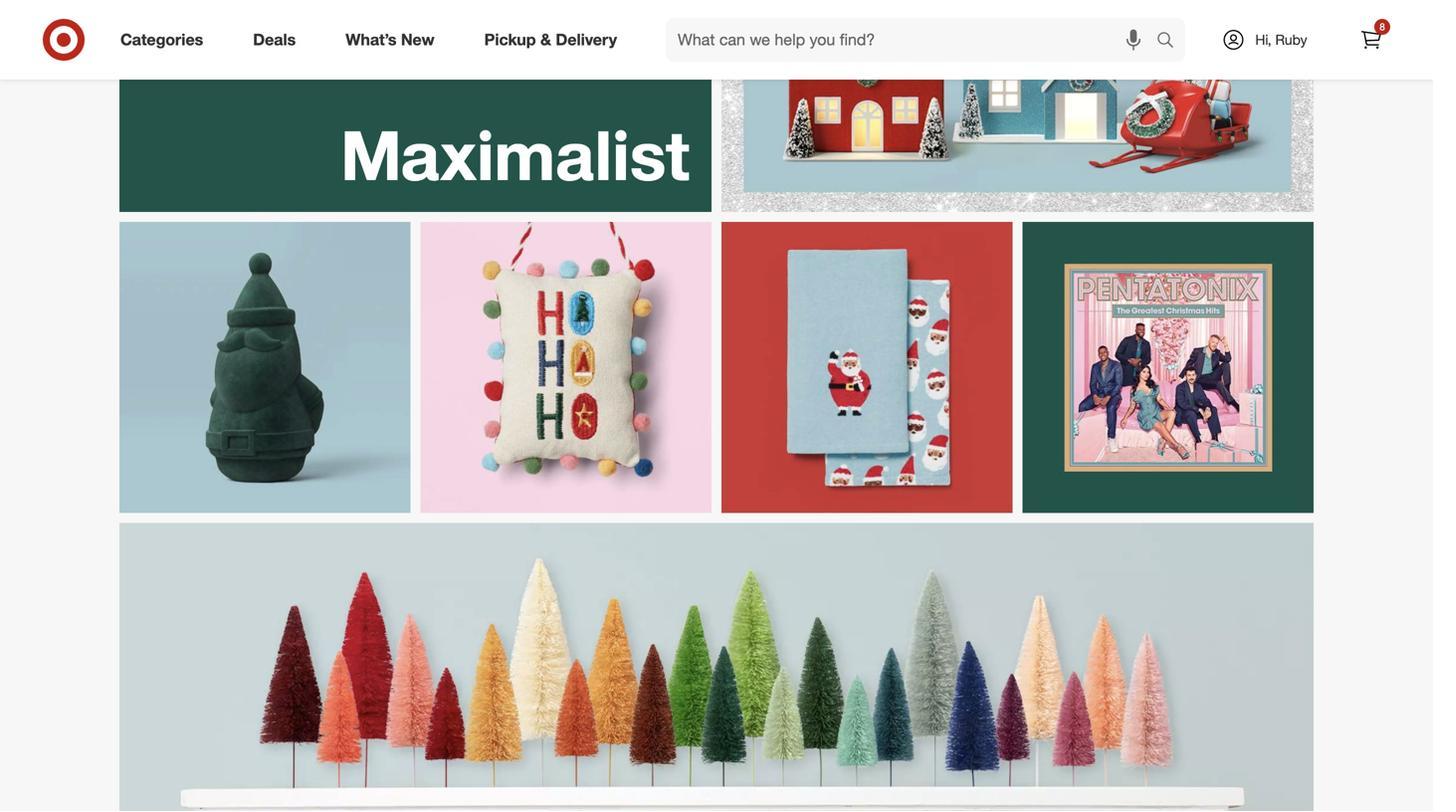 Task type: describe. For each thing, give the bounding box(es) containing it.
&
[[540, 30, 551, 49]]

what's new link
[[329, 18, 460, 62]]

ruby
[[1276, 31, 1308, 48]]

deals
[[253, 30, 296, 49]]

pickup & delivery link
[[467, 18, 642, 62]]

What can we help you find? suggestions appear below search field
[[666, 18, 1162, 62]]

6pc sisal christmas bottle brush tree set - wondershop™ assorted blue, 6pc sisal christmas bottle brush tree set - wondershop™ assorted brown, 6pc sisal christmas bottle brush tree set - wondershop™ assorted green, 6pc sisal christmas bottle brush tree set - wondershop™ assorted neutral, 6pc sisal christmas bottle brush tree set - wondershop™ assorted pink, 6pc sisal christmas bottle brush tree set - wondershop™ assorted red image
[[119, 523, 1314, 811]]

categories
[[120, 30, 203, 49]]

8
[[1380, 20, 1385, 33]]

deals link
[[236, 18, 321, 62]]

pickup & delivery
[[484, 30, 617, 49]]

what's new
[[346, 30, 435, 49]]



Task type: locate. For each thing, give the bounding box(es) containing it.
maximalist
[[340, 113, 690, 196]]

search button
[[1148, 18, 1195, 66]]

new
[[401, 30, 435, 49]]

maximalist button
[[119, 0, 712, 212]]

categories link
[[104, 18, 228, 62]]

hi,
[[1255, 31, 1272, 48]]

hi, ruby
[[1255, 31, 1308, 48]]

delivery
[[556, 30, 617, 49]]

8 link
[[1350, 18, 1393, 62]]

pickup
[[484, 30, 536, 49]]

what's
[[346, 30, 397, 49]]

search
[[1148, 32, 1195, 51]]



Task type: vqa. For each thing, say whether or not it's contained in the screenshot.
create a registry
no



